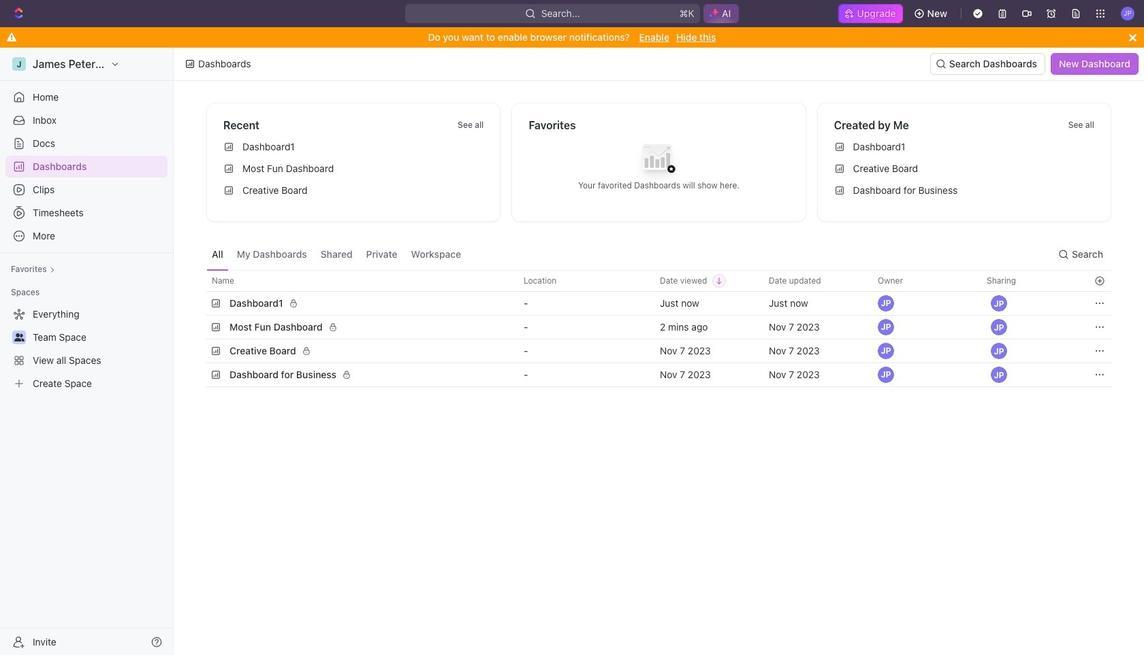 Task type: vqa. For each thing, say whether or not it's contained in the screenshot.
TABLE
yes



Task type: describe. For each thing, give the bounding box(es) containing it.
james peterson's workspace, , element
[[12, 57, 26, 71]]

2 row from the top
[[206, 290, 1112, 317]]

5 row from the top
[[206, 362, 1112, 389]]

4 row from the top
[[206, 338, 1112, 365]]

1 row from the top
[[206, 270, 1112, 292]]

no favorited dashboards image
[[632, 134, 686, 188]]



Task type: locate. For each thing, give the bounding box(es) containing it.
table
[[206, 270, 1112, 389]]

tab list
[[206, 238, 467, 270]]

tree inside sidebar navigation
[[5, 304, 168, 395]]

3 row from the top
[[206, 314, 1112, 341]]

tree
[[5, 304, 168, 395]]

james peterson, , element
[[878, 296, 894, 312], [991, 296, 1007, 312], [878, 319, 894, 336], [991, 319, 1007, 336], [878, 343, 894, 360], [991, 343, 1007, 360], [878, 367, 894, 383], [991, 367, 1007, 383]]

sidebar navigation
[[0, 48, 176, 656]]

row
[[206, 270, 1112, 292], [206, 290, 1112, 317], [206, 314, 1112, 341], [206, 338, 1112, 365], [206, 362, 1112, 389]]

user group image
[[14, 334, 24, 342]]



